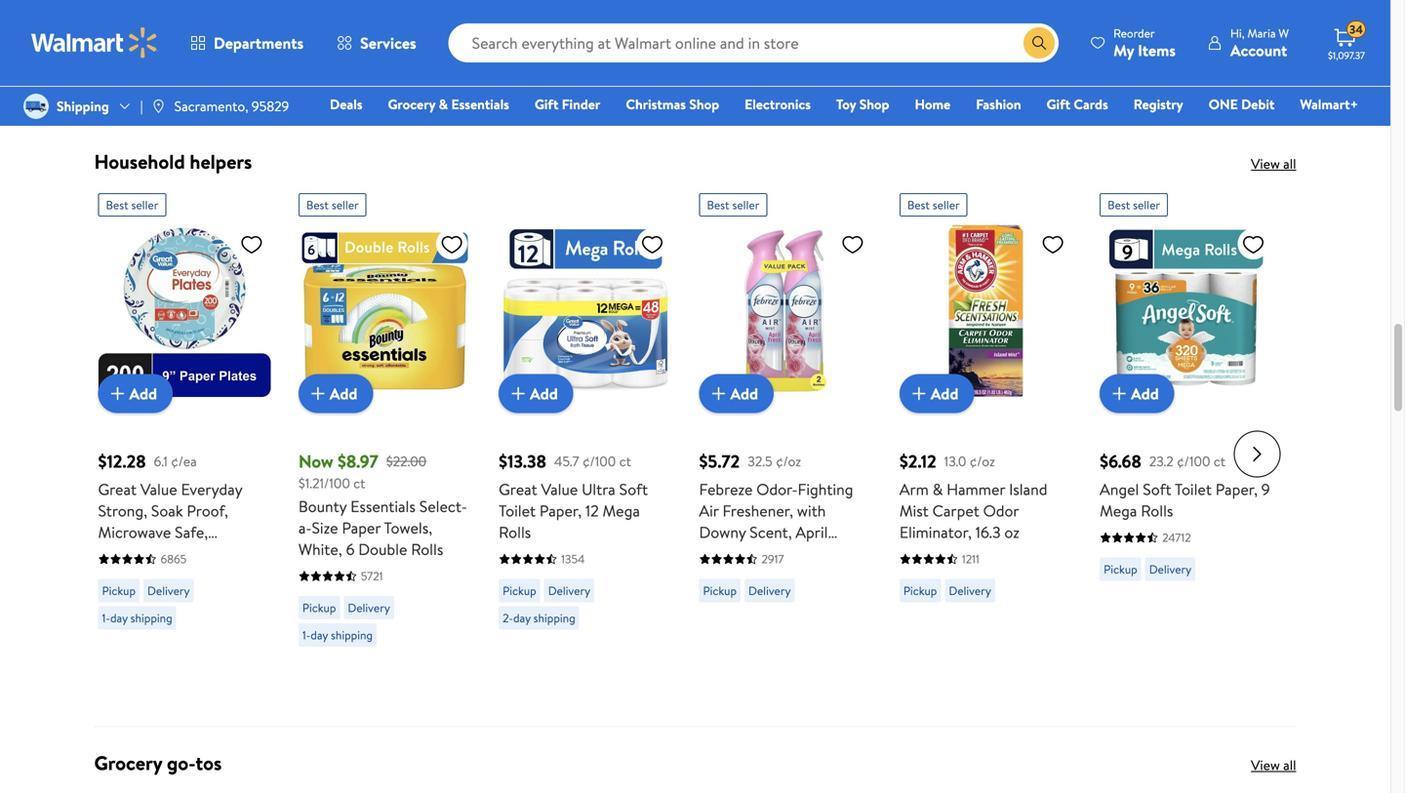 Task type: locate. For each thing, give the bounding box(es) containing it.
1 add to cart image from the left
[[106, 382, 129, 405]]

$2.12
[[899, 449, 936, 474]]

5 product group from the left
[[899, 186, 1072, 719]]

1 ¢/100 from the left
[[582, 452, 616, 471]]

 image
[[23, 94, 49, 119], [151, 99, 166, 114]]

 image for sacramento, 95829
[[151, 99, 166, 114]]

angel
[[1100, 479, 1139, 500]]

0 horizontal spatial rolls
[[411, 539, 443, 560]]

shop for toy shop
[[859, 95, 889, 114]]

2 all from the top
[[1283, 756, 1296, 775]]

add to cart image
[[1108, 382, 1131, 405]]

6 add button from the left
[[1100, 374, 1175, 413]]

¢/ea
[[171, 452, 197, 471]]

0 vertical spatial grocery
[[388, 95, 435, 114]]

grocery left go- on the bottom left of the page
[[94, 749, 162, 777]]

1-day shipping down 5721 on the left of page
[[302, 627, 373, 643]]

ct for $6.68
[[1214, 452, 1226, 471]]

$5.72 32.5 ¢/oz febreze odor-fighting air freshener, with downy scent, april fresh, pack of 2, 8.8 fl oz each
[[699, 449, 866, 586]]

2917
[[762, 551, 784, 567]]

1-day shipping for now
[[302, 627, 373, 643]]

2 product group from the left
[[298, 186, 471, 719]]

delivery for $2.12
[[949, 583, 991, 599]]

add
[[129, 383, 157, 404], [330, 383, 358, 404], [530, 383, 558, 404], [730, 383, 758, 404], [931, 383, 959, 404], [1131, 383, 1159, 404]]

¢/100 inside $6.68 23.2 ¢/100 ct angel soft toilet paper, 9 mega rolls
[[1177, 452, 1210, 471]]

0 horizontal spatial soft
[[619, 479, 648, 500]]

add to favorites list, great value ultra soft toilet paper, 12 mega rolls image
[[641, 232, 664, 257]]

4 add to cart image from the left
[[707, 382, 730, 405]]

grocery right deals
[[388, 95, 435, 114]]

soft down 23.2 at right
[[1143, 479, 1171, 500]]

gift left finder
[[535, 95, 559, 114]]

2 soft from the left
[[1143, 479, 1171, 500]]

next slide for product carousel list image
[[1234, 431, 1281, 477]]

& right arm
[[933, 479, 943, 500]]

0 vertical spatial view
[[1251, 154, 1280, 173]]

1 add from the left
[[129, 383, 157, 404]]

1 vertical spatial all
[[1283, 756, 1296, 775]]

2 view all from the top
[[1251, 756, 1296, 775]]

0 vertical spatial view all link
[[1251, 154, 1296, 173]]

1 add button from the left
[[98, 374, 173, 413]]

product group containing $2.12
[[899, 186, 1072, 719]]

4 best from the left
[[907, 197, 930, 213]]

add button up $5.72
[[699, 374, 774, 413]]

shop right toy
[[859, 95, 889, 114]]

paper inside now $8.97 $22.00 $1.21/100 ct bounty essentials select- a-size paper towels, white, 6 double rolls
[[342, 517, 381, 539]]

ct right the $1.21/100
[[353, 474, 365, 493]]

1 view from the top
[[1251, 154, 1280, 173]]

1 best from the left
[[106, 197, 128, 213]]

gift finder link
[[526, 94, 609, 115]]

proof,
[[187, 500, 228, 522]]

add up 32.5
[[730, 383, 758, 404]]

hi,
[[1230, 25, 1245, 41]]

1 horizontal spatial essentials
[[451, 95, 509, 114]]

delivery down 5721 on the left of page
[[348, 600, 390, 616]]

soft
[[619, 479, 648, 500], [1143, 479, 1171, 500]]

0 horizontal spatial essentials
[[350, 496, 416, 517]]

0 vertical spatial 1-day shipping
[[102, 610, 172, 626]]

add button for $5.72
[[699, 374, 774, 413]]

soft inside $6.68 23.2 ¢/100 ct angel soft toilet paper, 9 mega rolls
[[1143, 479, 1171, 500]]

1 horizontal spatial day
[[311, 627, 328, 643]]

0 horizontal spatial mega
[[603, 500, 640, 522]]

seller for $2.12
[[933, 197, 960, 213]]

¢/oz right 13.0
[[970, 452, 995, 471]]

rolls right the double
[[411, 539, 443, 560]]

value down 45.7
[[541, 479, 578, 500]]

95829
[[252, 97, 289, 116]]

4 add from the left
[[730, 383, 758, 404]]

add button up now
[[298, 374, 373, 413]]

add button up the $12.28
[[98, 374, 173, 413]]

1 ¢/oz from the left
[[776, 452, 801, 471]]

view for grocery go-tos
[[1251, 756, 1280, 775]]

2 great from the left
[[499, 479, 537, 500]]

add button up $6.68
[[1100, 374, 1175, 413]]

view for household helpers
[[1251, 154, 1280, 173]]

personal care link
[[1013, 0, 1296, 125]]

1 vertical spatial view
[[1251, 756, 1280, 775]]

best for $12.28
[[106, 197, 128, 213]]

add to cart image up "$2.12"
[[907, 382, 931, 405]]

cards
[[1074, 95, 1108, 114]]

0 horizontal spatial gift
[[535, 95, 559, 114]]

view all for household helpers
[[1251, 154, 1296, 173]]

$1,097.37
[[1328, 49, 1365, 62]]

1 horizontal spatial ct
[[619, 452, 631, 471]]

hammer
[[947, 479, 1005, 500]]

with
[[797, 500, 826, 522]]

beauty
[[518, 103, 566, 124]]

2 horizontal spatial ct
[[1214, 452, 1226, 471]]

1 horizontal spatial ¢/oz
[[970, 452, 995, 471]]

day
[[110, 610, 128, 626], [513, 610, 531, 626], [311, 627, 328, 643]]

towels,
[[384, 517, 432, 539]]

oz inside $2.12 13.0 ¢/oz arm & hammer island mist carpet odor eliminator, 16.3 oz
[[1004, 522, 1020, 543]]

6 product group from the left
[[1100, 186, 1273, 719]]

best
[[106, 197, 128, 213], [306, 197, 329, 213], [707, 197, 729, 213], [907, 197, 930, 213], [1108, 197, 1130, 213]]

0 horizontal spatial shipping
[[130, 610, 172, 626]]

1 product group from the left
[[98, 186, 271, 719]]

ct
[[619, 452, 631, 471], [1214, 452, 1226, 471], [353, 474, 365, 493]]

add to cart image up $13.38
[[507, 382, 530, 405]]

a-
[[298, 517, 312, 539]]

0 horizontal spatial grocery
[[94, 749, 162, 777]]

5 seller from the left
[[1133, 197, 1160, 213]]

2 gift from the left
[[1047, 95, 1070, 114]]

gift for gift finder
[[535, 95, 559, 114]]

christmas shop link
[[617, 94, 728, 115]]

0 horizontal spatial  image
[[23, 94, 49, 119]]

soak
[[151, 500, 183, 522]]

3 seller from the left
[[732, 197, 759, 213]]

toilet down $13.38
[[499, 500, 536, 522]]

shipping down 5721 on the left of page
[[331, 627, 373, 643]]

¢/oz
[[776, 452, 801, 471], [970, 452, 995, 471]]

add up 6.1
[[129, 383, 157, 404]]

walmart+ link
[[1291, 94, 1367, 115]]

scent,
[[750, 522, 792, 543]]

32.5
[[748, 452, 773, 471]]

5 add button from the left
[[899, 374, 974, 413]]

essentials up the double
[[350, 496, 416, 517]]

pickup down angel
[[1104, 561, 1137, 578]]

add up $8.97
[[330, 383, 358, 404]]

2 value from the left
[[541, 479, 578, 500]]

1 value from the left
[[140, 479, 177, 500]]

3 best from the left
[[707, 197, 729, 213]]

rolls inside now $8.97 $22.00 $1.21/100 ct bounty essentials select- a-size paper towels, white, 6 double rolls
[[411, 539, 443, 560]]

1 view all from the top
[[1251, 154, 1296, 173]]

grocery & essentials link
[[379, 94, 518, 115]]

island
[[1009, 479, 1047, 500]]

2 add from the left
[[330, 383, 358, 404]]

 image for shipping
[[23, 94, 49, 119]]

debit
[[1241, 95, 1275, 114]]

of
[[779, 543, 794, 564]]

view
[[1251, 154, 1280, 173], [1251, 756, 1280, 775]]

1 horizontal spatial oz
[[1004, 522, 1020, 543]]

0 horizontal spatial &
[[439, 95, 448, 114]]

1 vertical spatial essentials
[[350, 496, 416, 517]]

my
[[1113, 40, 1134, 61]]

add to cart image
[[106, 382, 129, 405], [306, 382, 330, 405], [507, 382, 530, 405], [707, 382, 730, 405], [907, 382, 931, 405]]

best seller
[[106, 197, 158, 213], [306, 197, 359, 213], [707, 197, 759, 213], [907, 197, 960, 213], [1108, 197, 1160, 213]]

1 horizontal spatial &
[[933, 479, 943, 500]]

oz right fl
[[851, 543, 866, 564]]

seller for now
[[332, 197, 359, 213]]

delivery down 2917
[[748, 583, 791, 599]]

¢/100 up the ultra
[[582, 452, 616, 471]]

0 horizontal spatial paper
[[175, 543, 213, 564]]

4 add button from the left
[[699, 374, 774, 413]]

gift
[[535, 95, 559, 114], [1047, 95, 1070, 114]]

mega right '12'
[[603, 500, 640, 522]]

bounty essentials select-a-size paper towels, white, 6 double rolls image
[[298, 225, 471, 398]]

12
[[585, 500, 599, 522]]

5 add to cart image from the left
[[907, 382, 931, 405]]

pickup down eliminator,
[[903, 583, 937, 599]]

2 horizontal spatial rolls
[[1141, 500, 1173, 522]]

2 seller from the left
[[332, 197, 359, 213]]

0 horizontal spatial great
[[98, 479, 137, 500]]

rolls down $13.38
[[499, 522, 531, 543]]

1- down count
[[102, 610, 110, 626]]

add up $13.38
[[530, 383, 558, 404]]

0 horizontal spatial 1-
[[102, 610, 110, 626]]

pickup down fresh,
[[703, 583, 737, 599]]

ct right 45.7
[[619, 452, 631, 471]]

shipping
[[130, 610, 172, 626], [533, 610, 575, 626], [331, 627, 373, 643]]

care
[[1171, 103, 1200, 124]]

home
[[915, 95, 951, 114]]

one debit
[[1209, 95, 1275, 114]]

1 horizontal spatial paper,
[[1216, 479, 1258, 500]]

day for now $8.97
[[311, 627, 328, 643]]

1 horizontal spatial ¢/100
[[1177, 452, 1210, 471]]

shop for christmas shop
[[689, 95, 719, 114]]

list containing vitamins
[[82, 0, 1308, 125]]

personal
[[1109, 103, 1167, 124]]

toilet inside $6.68 23.2 ¢/100 ct angel soft toilet paper, 9 mega rolls
[[1175, 479, 1212, 500]]

oz
[[1004, 522, 1020, 543], [851, 543, 866, 564]]

1 vertical spatial 1-
[[302, 627, 311, 643]]

¢/oz for $2.12
[[970, 452, 995, 471]]

2 add button from the left
[[298, 374, 373, 413]]

¢/100 inside $13.38 45.7 ¢/100 ct great value ultra soft toilet paper, 12 mega rolls
[[582, 452, 616, 471]]

& inside grocery & essentials link
[[439, 95, 448, 114]]

toilet inside $13.38 45.7 ¢/100 ct great value ultra soft toilet paper, 12 mega rolls
[[499, 500, 536, 522]]

shop right christmas
[[689, 95, 719, 114]]

paper, left '12'
[[540, 500, 582, 522]]

1 gift from the left
[[535, 95, 559, 114]]

1 vertical spatial grocery
[[94, 749, 162, 777]]

add to cart image up the $12.28
[[106, 382, 129, 405]]

grocery for grocery go-tos
[[94, 749, 162, 777]]

3 add to cart image from the left
[[507, 382, 530, 405]]

0 horizontal spatial ct
[[353, 474, 365, 493]]

oz right the 16.3
[[1004, 522, 1020, 543]]

1- down white,
[[302, 627, 311, 643]]

2 view from the top
[[1251, 756, 1280, 775]]

5 add from the left
[[931, 383, 959, 404]]

1 vertical spatial paper
[[175, 543, 213, 564]]

pack
[[744, 543, 775, 564]]

1 vertical spatial 1-day shipping
[[302, 627, 373, 643]]

1 soft from the left
[[619, 479, 648, 500]]

delivery down 6865
[[147, 583, 190, 599]]

0 vertical spatial paper
[[342, 517, 381, 539]]

add up 23.2 at right
[[1131, 383, 1159, 404]]

0 horizontal spatial 1-day shipping
[[102, 610, 172, 626]]

9
[[1261, 479, 1270, 500]]

8.8
[[813, 543, 834, 564]]

 image right |
[[151, 99, 166, 114]]

all for grocery go-tos
[[1283, 756, 1296, 775]]

microwave
[[98, 522, 171, 543]]

0 horizontal spatial oz
[[851, 543, 866, 564]]

¢/100 right 23.2 at right
[[1177, 452, 1210, 471]]

0 horizontal spatial shop
[[689, 95, 719, 114]]

grocery for grocery & essentials
[[388, 95, 435, 114]]

add to cart image up now
[[306, 382, 330, 405]]

1 horizontal spatial rolls
[[499, 522, 531, 543]]

soft right the ultra
[[619, 479, 648, 500]]

$1.21/100
[[298, 474, 350, 493]]

1 horizontal spatial gift
[[1047, 95, 1070, 114]]

add to cart image up $5.72
[[707, 382, 730, 405]]

200
[[199, 564, 226, 586]]

great down $13.38
[[499, 479, 537, 500]]

list
[[82, 0, 1308, 125]]

3 product group from the left
[[499, 186, 672, 719]]

0 vertical spatial view all
[[1251, 154, 1296, 173]]

pickup for $12.28
[[102, 583, 136, 599]]

pickup down disposable in the left bottom of the page
[[102, 583, 136, 599]]

add button up $13.38
[[499, 374, 573, 413]]

ct inside $6.68 23.2 ¢/100 ct angel soft toilet paper, 9 mega rolls
[[1214, 452, 1226, 471]]

3 best seller from the left
[[707, 197, 759, 213]]

rolls up 24712
[[1141, 500, 1173, 522]]

1 vertical spatial view all
[[1251, 756, 1296, 775]]

disposable
[[98, 543, 171, 564]]

best for $2.12
[[907, 197, 930, 213]]

0 horizontal spatial value
[[140, 479, 177, 500]]

gift for gift cards
[[1047, 95, 1070, 114]]

2 mega from the left
[[1100, 500, 1137, 522]]

0 horizontal spatial ¢/100
[[582, 452, 616, 471]]

1 shop from the left
[[689, 95, 719, 114]]

1 horizontal spatial  image
[[151, 99, 166, 114]]

&
[[439, 95, 448, 114], [933, 479, 943, 500]]

ct for $13.38
[[619, 452, 631, 471]]

search icon image
[[1031, 35, 1047, 51]]

$13.38 45.7 ¢/100 ct great value ultra soft toilet paper, 12 mega rolls
[[499, 449, 648, 543]]

view all link
[[1251, 154, 1296, 173], [1251, 756, 1296, 775]]

fighting
[[798, 479, 853, 500]]

household helpers
[[94, 148, 252, 175]]

2 best seller from the left
[[306, 197, 359, 213]]

0 vertical spatial 1-
[[102, 610, 110, 626]]

arm & hammer island mist carpet odor eliminator, 16.3 oz image
[[899, 225, 1072, 398]]

ct inside now $8.97 $22.00 $1.21/100 ct bounty essentials select- a-size paper towels, white, 6 double rolls
[[353, 474, 365, 493]]

¢/100 for $6.68
[[1177, 452, 1210, 471]]

tos
[[195, 749, 222, 777]]

2 add to cart image from the left
[[306, 382, 330, 405]]

value
[[140, 479, 177, 500], [541, 479, 578, 500]]

¢/oz right 32.5
[[776, 452, 801, 471]]

add for $5.72
[[730, 383, 758, 404]]

add to favorites list, great value everyday strong, soak proof, microwave safe, disposable paper plates, 10", patterned, 200 count image
[[240, 232, 263, 257]]

shipping down count
[[130, 610, 172, 626]]

2 ¢/100 from the left
[[1177, 452, 1210, 471]]

1 vertical spatial view all link
[[1251, 756, 1296, 775]]

& right deals
[[439, 95, 448, 114]]

 image left shipping
[[23, 94, 49, 119]]

1 horizontal spatial grocery
[[388, 95, 435, 114]]

1 horizontal spatial mega
[[1100, 500, 1137, 522]]

1 horizontal spatial soft
[[1143, 479, 1171, 500]]

personal care
[[1109, 103, 1200, 124]]

paper, left 9 in the bottom of the page
[[1216, 479, 1258, 500]]

0 horizontal spatial paper,
[[540, 500, 582, 522]]

product group containing now $8.97
[[298, 186, 471, 719]]

great value ultra soft toilet paper, 12 mega rolls image
[[499, 225, 672, 398]]

1 view all link from the top
[[1251, 154, 1296, 173]]

pickup down white,
[[302, 600, 336, 616]]

febreze odor-fighting air freshener, with downy scent, april fresh, pack of 2, 8.8 fl oz each image
[[699, 225, 872, 398]]

34
[[1349, 21, 1363, 38]]

essentials left beauty
[[451, 95, 509, 114]]

shipping right 2-
[[533, 610, 575, 626]]

¢/oz inside $2.12 13.0 ¢/oz arm & hammer island mist carpet odor eliminator, 16.3 oz
[[970, 452, 995, 471]]

view all link for household helpers
[[1251, 154, 1296, 173]]

toilet up 24712
[[1175, 479, 1212, 500]]

angel soft toilet paper, 9 mega rolls image
[[1100, 225, 1273, 398]]

1 mega from the left
[[603, 500, 640, 522]]

product group containing $12.28
[[98, 186, 271, 719]]

mist
[[899, 500, 929, 522]]

1-day shipping
[[102, 610, 172, 626], [302, 627, 373, 643]]

add to favorites list, angel soft toilet paper, 9 mega rolls image
[[1242, 232, 1265, 257]]

1 horizontal spatial value
[[541, 479, 578, 500]]

1 horizontal spatial shipping
[[331, 627, 373, 643]]

best seller for $12.28
[[106, 197, 158, 213]]

product group containing $13.38
[[499, 186, 672, 719]]

0 vertical spatial &
[[439, 95, 448, 114]]

2 shop from the left
[[859, 95, 889, 114]]

2 view all link from the top
[[1251, 756, 1296, 775]]

1 horizontal spatial great
[[499, 479, 537, 500]]

1 horizontal spatial paper
[[342, 517, 381, 539]]

one
[[1209, 95, 1238, 114]]

odor
[[983, 500, 1019, 522]]

soft inside $13.38 45.7 ¢/100 ct great value ultra soft toilet paper, 12 mega rolls
[[619, 479, 648, 500]]

1 great from the left
[[98, 479, 137, 500]]

delivery down 1211
[[949, 583, 991, 599]]

ct inside $13.38 45.7 ¢/100 ct great value ultra soft toilet paper, 12 mega rolls
[[619, 452, 631, 471]]

$22.00
[[386, 452, 427, 471]]

4 seller from the left
[[933, 197, 960, 213]]

rolls
[[1141, 500, 1173, 522], [499, 522, 531, 543], [411, 539, 443, 560]]

1 vertical spatial &
[[933, 479, 943, 500]]

deals
[[330, 95, 362, 114]]

paper
[[342, 517, 381, 539], [175, 543, 213, 564]]

1 all from the top
[[1283, 154, 1296, 173]]

add button up 13.0
[[899, 374, 974, 413]]

value down 6.1
[[140, 479, 177, 500]]

mega down $6.68
[[1100, 500, 1137, 522]]

0 horizontal spatial toilet
[[499, 500, 536, 522]]

value inside $12.28 6.1 ¢/ea great value everyday strong, soak proof, microwave safe, disposable paper plates, 10", patterned, 200 count
[[140, 479, 177, 500]]

add up 13.0
[[931, 383, 959, 404]]

4 product group from the left
[[699, 186, 872, 719]]

gift cards link
[[1038, 94, 1117, 115]]

gift left 'cards'
[[1047, 95, 1070, 114]]

essentials inside now $8.97 $22.00 $1.21/100 ct bounty essentials select- a-size paper towels, white, 6 double rolls
[[350, 496, 416, 517]]

great down the $12.28
[[98, 479, 137, 500]]

2 best from the left
[[306, 197, 329, 213]]

seller for $12.28
[[131, 197, 158, 213]]

odor-
[[756, 479, 798, 500]]

eliminator,
[[899, 522, 972, 543]]

4 best seller from the left
[[907, 197, 960, 213]]

best seller for $2.12
[[907, 197, 960, 213]]

1-day shipping down count
[[102, 610, 172, 626]]

product group containing $5.72
[[699, 186, 872, 719]]

1 horizontal spatial 1-
[[302, 627, 311, 643]]

1 horizontal spatial shop
[[859, 95, 889, 114]]

1 horizontal spatial 1-day shipping
[[302, 627, 373, 643]]

¢/oz inside the '$5.72 32.5 ¢/oz febreze odor-fighting air freshener, with downy scent, april fresh, pack of 2, 8.8 fl oz each'
[[776, 452, 801, 471]]

product group
[[98, 186, 271, 719], [298, 186, 471, 719], [499, 186, 672, 719], [699, 186, 872, 719], [899, 186, 1072, 719], [1100, 186, 1273, 719]]

ct left next slide for product carousel list image
[[1214, 452, 1226, 471]]

1 seller from the left
[[131, 197, 158, 213]]

1 best seller from the left
[[106, 197, 158, 213]]

16.3
[[975, 522, 1001, 543]]

0 horizontal spatial ¢/oz
[[776, 452, 801, 471]]

1 horizontal spatial toilet
[[1175, 479, 1212, 500]]

size
[[312, 517, 338, 539]]

0 vertical spatial all
[[1283, 154, 1296, 173]]

0 horizontal spatial day
[[110, 610, 128, 626]]

2 ¢/oz from the left
[[970, 452, 995, 471]]



Task type: describe. For each thing, give the bounding box(es) containing it.
add to favorites list, arm & hammer island mist carpet odor eliminator, 16.3 oz image
[[1041, 232, 1065, 257]]

pickup for now $8.97
[[302, 600, 336, 616]]

add to favorites list, bounty essentials select-a-size paper towels, white, 6 double rolls image
[[440, 232, 464, 257]]

wellness
[[819, 103, 878, 124]]

patterned,
[[123, 564, 195, 586]]

6.1
[[154, 452, 168, 471]]

registry
[[1134, 95, 1183, 114]]

fresh,
[[699, 543, 740, 564]]

1- for now
[[302, 627, 311, 643]]

delivery for now $8.97
[[348, 600, 390, 616]]

Walmart Site-Wide search field
[[448, 23, 1059, 62]]

air
[[699, 500, 719, 522]]

toy
[[836, 95, 856, 114]]

mega inside $13.38 45.7 ¢/100 ct great value ultra soft toilet paper, 12 mega rolls
[[603, 500, 640, 522]]

items
[[1138, 40, 1176, 61]]

1- for $12.28
[[102, 610, 110, 626]]

go-
[[167, 749, 196, 777]]

white,
[[298, 539, 342, 560]]

home link
[[906, 94, 959, 115]]

3 add button from the left
[[499, 374, 573, 413]]

walmart+
[[1300, 95, 1358, 114]]

great inside $12.28 6.1 ¢/ea great value everyday strong, soak proof, microwave safe, disposable paper plates, 10", patterned, 200 count
[[98, 479, 137, 500]]

great value everyday strong, soak proof, microwave safe, disposable paper plates, 10", patterned, 200 count image
[[98, 225, 271, 398]]

fl
[[837, 543, 847, 564]]

$12.28 6.1 ¢/ea great value everyday strong, soak proof, microwave safe, disposable paper plates, 10", patterned, 200 count
[[98, 449, 262, 607]]

pickup for $5.72
[[703, 583, 737, 599]]

best seller for now
[[306, 197, 359, 213]]

all for household helpers
[[1283, 154, 1296, 173]]

paper, inside $13.38 45.7 ¢/100 ct great value ultra soft toilet paper, 12 mega rolls
[[540, 500, 582, 522]]

3 add from the left
[[530, 383, 558, 404]]

april
[[796, 522, 828, 543]]

add button for $2.12
[[899, 374, 974, 413]]

shipping
[[57, 97, 109, 116]]

add to cart image for $5.72
[[707, 382, 730, 405]]

view all link for grocery go-tos
[[1251, 756, 1296, 775]]

best for now
[[306, 197, 329, 213]]

reorder my items
[[1113, 25, 1176, 61]]

6
[[346, 539, 355, 560]]

paper, inside $6.68 23.2 ¢/100 ct angel soft toilet paper, 9 mega rolls
[[1216, 479, 1258, 500]]

product group containing $6.68
[[1100, 186, 1273, 719]]

wellness link
[[707, 0, 990, 125]]

select-
[[419, 496, 467, 517]]

hi, maria w account
[[1230, 25, 1289, 61]]

grocery & essentials
[[388, 95, 509, 114]]

6 add from the left
[[1131, 383, 1159, 404]]

christmas shop
[[626, 95, 719, 114]]

plates,
[[217, 543, 262, 564]]

shipping for $12.28
[[130, 610, 172, 626]]

1-day shipping for $12.28
[[102, 610, 172, 626]]

household
[[94, 148, 185, 175]]

$12.28
[[98, 449, 146, 474]]

services button
[[320, 20, 433, 66]]

1211
[[962, 551, 980, 567]]

rolls inside $13.38 45.7 ¢/100 ct great value ultra soft toilet paper, 12 mega rolls
[[499, 522, 531, 543]]

24712
[[1162, 529, 1191, 546]]

add for $12.28
[[129, 383, 157, 404]]

add to cart image for now
[[306, 382, 330, 405]]

mega inside $6.68 23.2 ¢/100 ct angel soft toilet paper, 9 mega rolls
[[1100, 500, 1137, 522]]

2-
[[503, 610, 513, 626]]

best for $5.72
[[707, 197, 729, 213]]

sacramento,
[[174, 97, 248, 116]]

add for $2.12
[[931, 383, 959, 404]]

fashion
[[976, 95, 1021, 114]]

pickup for $2.12
[[903, 583, 937, 599]]

13.0
[[944, 452, 966, 471]]

everyday
[[181, 479, 242, 500]]

best seller for $5.72
[[707, 197, 759, 213]]

$13.38
[[499, 449, 546, 474]]

great inside $13.38 45.7 ¢/100 ct great value ultra soft toilet paper, 12 mega rolls
[[499, 479, 537, 500]]

grocery go-tos
[[94, 749, 222, 777]]

gift cards
[[1047, 95, 1108, 114]]

registry link
[[1125, 94, 1192, 115]]

helpers
[[190, 148, 252, 175]]

0 vertical spatial essentials
[[451, 95, 509, 114]]

paper inside $12.28 6.1 ¢/ea great value everyday strong, soak proof, microwave safe, disposable paper plates, 10", patterned, 200 count
[[175, 543, 213, 564]]

shipping for now $8.97
[[331, 627, 373, 643]]

day for $12.28
[[110, 610, 128, 626]]

one debit link
[[1200, 94, 1283, 115]]

oz inside the '$5.72 32.5 ¢/oz febreze odor-fighting air freshener, with downy scent, april fresh, pack of 2, 8.8 fl oz each'
[[851, 543, 866, 564]]

$6.68 23.2 ¢/100 ct angel soft toilet paper, 9 mega rolls
[[1100, 449, 1270, 522]]

services
[[360, 32, 416, 54]]

value inside $13.38 45.7 ¢/100 ct great value ultra soft toilet paper, 12 mega rolls
[[541, 479, 578, 500]]

5 best seller from the left
[[1108, 197, 1160, 213]]

strong,
[[98, 500, 147, 522]]

& inside $2.12 13.0 ¢/oz arm & hammer island mist carpet odor eliminator, 16.3 oz
[[933, 479, 943, 500]]

$6.68
[[1100, 449, 1141, 474]]

¢/oz for $5.72
[[776, 452, 801, 471]]

2 horizontal spatial shipping
[[533, 610, 575, 626]]

6865
[[161, 551, 187, 567]]

1354
[[561, 551, 585, 567]]

$2.12 13.0 ¢/oz arm & hammer island mist carpet odor eliminator, 16.3 oz
[[899, 449, 1047, 543]]

5 best from the left
[[1108, 197, 1130, 213]]

add button for $12.28
[[98, 374, 173, 413]]

departments
[[214, 32, 304, 54]]

2-day shipping
[[503, 610, 575, 626]]

toy shop
[[836, 95, 889, 114]]

arm
[[899, 479, 929, 500]]

$8.97
[[338, 449, 378, 474]]

count
[[98, 586, 140, 607]]

deals link
[[321, 94, 371, 115]]

walmart image
[[31, 27, 158, 59]]

delivery down 24712
[[1149, 561, 1192, 578]]

fashion link
[[967, 94, 1030, 115]]

vitamins link
[[94, 0, 377, 125]]

Search search field
[[448, 23, 1059, 62]]

add to cart image for $12.28
[[106, 382, 129, 405]]

2 horizontal spatial day
[[513, 610, 531, 626]]

delivery for $5.72
[[748, 583, 791, 599]]

¢/100 for $13.38
[[582, 452, 616, 471]]

freshener,
[[723, 500, 793, 522]]

10",
[[98, 564, 120, 586]]

double
[[358, 539, 407, 560]]

add to favorites list, febreze odor-fighting air freshener, with downy scent, april fresh, pack of 2, 8.8 fl oz each image
[[841, 232, 864, 257]]

electronics
[[745, 95, 811, 114]]

add for now
[[330, 383, 358, 404]]

beauty link
[[401, 0, 684, 125]]

downy
[[699, 522, 746, 543]]

5721
[[361, 568, 383, 584]]

pickup up 2-
[[503, 583, 536, 599]]

23.2
[[1149, 452, 1174, 471]]

rolls inside $6.68 23.2 ¢/100 ct angel soft toilet paper, 9 mega rolls
[[1141, 500, 1173, 522]]

delivery down 1354
[[548, 583, 590, 599]]

|
[[140, 97, 143, 116]]

gift finder
[[535, 95, 600, 114]]

ultra
[[582, 479, 616, 500]]

$5.72
[[699, 449, 740, 474]]

delivery for $12.28
[[147, 583, 190, 599]]

account
[[1230, 40, 1287, 61]]

seller for $5.72
[[732, 197, 759, 213]]

bounty
[[298, 496, 347, 517]]

add button for now
[[298, 374, 373, 413]]

now
[[298, 449, 333, 474]]

view all for grocery go-tos
[[1251, 756, 1296, 775]]

add to cart image for $2.12
[[907, 382, 931, 405]]

febreze
[[699, 479, 753, 500]]

now $8.97 $22.00 $1.21/100 ct bounty essentials select- a-size paper towels, white, 6 double rolls
[[298, 449, 467, 560]]



Task type: vqa. For each thing, say whether or not it's contained in the screenshot.
'Family Movie Night'
no



